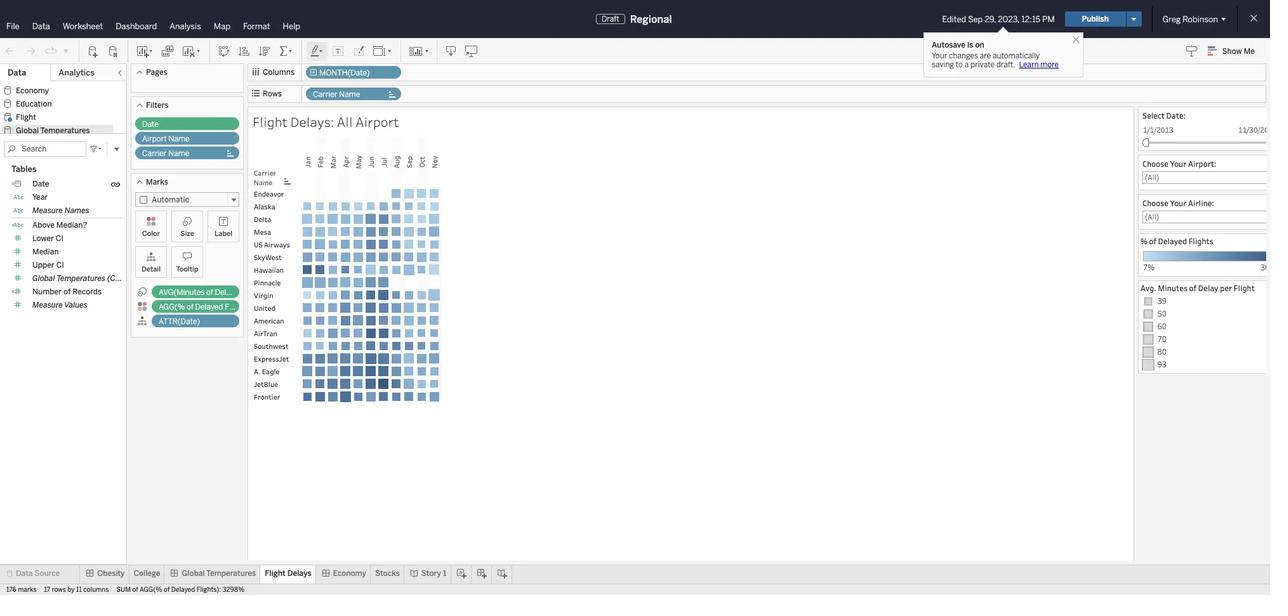 Task type: locate. For each thing, give the bounding box(es) containing it.
36%
[[1261, 262, 1270, 272]]

of down avg(minutes
[[187, 303, 194, 312]]

93 option
[[1141, 359, 1270, 371]]

avg.
[[1141, 283, 1157, 293]]

1 horizontal spatial per
[[1220, 283, 1233, 293]]

month(date)
[[319, 69, 370, 77]]

17 rows by 11 columns
[[44, 587, 109, 594]]

ci for upper ci
[[56, 261, 64, 270]]

delayed left flights): in the left of the page
[[171, 587, 195, 594]]

measure names
[[32, 206, 89, 215]]

0 vertical spatial carrier
[[313, 90, 338, 99]]

carrier name down the airport name
[[142, 149, 189, 158]]

ci right upper
[[56, 261, 64, 270]]

SkyWest, Carrier Name. Press Space to toggle selection. Press Escape to go back to the left margin. Use arrow keys to navigate headers text field
[[250, 251, 301, 263]]

global down upper
[[32, 274, 55, 283]]

lower
[[32, 234, 54, 243]]

file
[[6, 22, 19, 31]]

Apr, Month of Date. Press Space to toggle selection. Press Escape to go back to the left margin. Use arrow keys to navigate headers text field
[[339, 137, 352, 187]]

date up year
[[32, 179, 49, 188]]

flights)
[[225, 303, 251, 312]]

per up flights)
[[236, 288, 248, 297]]

source
[[35, 570, 60, 578]]

measure down number
[[32, 301, 63, 310]]

by
[[68, 587, 75, 594]]

above median?
[[32, 221, 87, 230]]

analytics
[[59, 68, 95, 77]]

economy
[[16, 86, 49, 95], [333, 570, 366, 578]]

delayed for flights
[[1158, 236, 1187, 246]]

marks
[[146, 178, 168, 187]]

0 horizontal spatial airport
[[142, 135, 167, 143]]

delays
[[288, 570, 312, 578]]

80
[[1158, 347, 1167, 357]]

2023,
[[998, 14, 1020, 24]]

0 vertical spatial ci
[[56, 234, 63, 243]]

% of delayed flights
[[1141, 236, 1214, 246]]

2 vertical spatial temperatures
[[206, 570, 256, 578]]

2 vertical spatial data
[[16, 570, 33, 578]]

airport:
[[1189, 159, 1217, 169]]

1 horizontal spatial economy
[[333, 570, 366, 578]]

new data source image
[[87, 45, 100, 57]]

1 vertical spatial choose
[[1143, 198, 1169, 208]]

ci
[[56, 234, 63, 243], [56, 261, 64, 270]]

Southwest, Carrier Name. Press Space to toggle selection. Press Escape to go back to the left margin. Use arrow keys to navigate headers text field
[[250, 340, 301, 352]]

%
[[1141, 236, 1148, 246]]

rows
[[263, 90, 282, 98]]

data up 176 marks
[[16, 570, 33, 578]]

1 vertical spatial measure
[[32, 301, 63, 310]]

0 horizontal spatial carrier name
[[142, 149, 189, 158]]

temperatures up records
[[57, 274, 105, 283]]

0 vertical spatial global temperatures
[[16, 126, 90, 135]]

1 vertical spatial delayed
[[195, 303, 223, 312]]

global temperatures (count)
[[32, 274, 135, 283]]

show/hide cards image
[[409, 45, 429, 57]]

agg(% up attr(date)
[[159, 303, 185, 312]]

economy up education
[[16, 86, 49, 95]]

choose for choose your airport:
[[1143, 159, 1169, 169]]

names
[[65, 206, 89, 215]]

0 vertical spatial choose
[[1143, 159, 1169, 169]]

2 measure from the top
[[32, 301, 63, 310]]

education
[[16, 100, 52, 109]]

number of records
[[32, 287, 102, 296]]

airline:
[[1189, 198, 1214, 208]]

sorted descending by % of delayed flights within carrier name image
[[258, 45, 271, 57]]

0 vertical spatial airport
[[356, 113, 399, 131]]

color
[[142, 230, 160, 238]]

temperatures up 'search' text box
[[40, 126, 90, 135]]

global up 'search' text box
[[16, 126, 39, 135]]

of right % on the top
[[1149, 236, 1157, 246]]

of up agg(% of delayed flights)
[[206, 288, 213, 297]]

flights):
[[197, 587, 221, 594]]

1 vertical spatial ci
[[56, 261, 64, 270]]

private
[[971, 60, 995, 69]]

records
[[73, 287, 102, 296]]

airport down filters
[[142, 135, 167, 143]]

name
[[339, 90, 360, 99], [169, 135, 190, 143], [168, 149, 189, 158]]

Aug, Month of Date. Press Space to toggle selection. Press Escape to go back to the left margin. Use arrow keys to navigate headers text field
[[390, 137, 403, 187]]

delay up flights)
[[215, 288, 234, 297]]

per
[[1220, 283, 1233, 293], [236, 288, 248, 297]]

delayed right % on the top
[[1158, 236, 1187, 246]]

airport right the all
[[356, 113, 399, 131]]

lower ci
[[32, 234, 63, 243]]

global temperatures up flights): in the left of the page
[[182, 570, 256, 578]]

date down filters
[[142, 120, 159, 129]]

1 horizontal spatial replay animation image
[[62, 47, 70, 54]]

delay
[[1199, 283, 1219, 293], [215, 288, 234, 297]]

of for number of records
[[64, 287, 71, 296]]

fit image
[[373, 45, 393, 57]]

of left flights): in the left of the page
[[164, 587, 170, 594]]

May, Month of Date. Press Space to toggle selection. Press Escape to go back to the left margin. Use arrow keys to navigate headers text field
[[352, 137, 364, 187]]

delayed for flights)
[[195, 303, 223, 312]]

marks. press enter to open the view data window.. use arrow keys to navigate data visualization elements. image
[[301, 187, 441, 404]]

of for sum of agg(% of delayed flights): 3298%
[[132, 587, 138, 594]]

label
[[215, 230, 232, 238]]

global up sum of agg(% of delayed flights): 3298%
[[182, 570, 205, 578]]

choose your airport:
[[1143, 159, 1217, 169]]

ci down above median?
[[56, 234, 63, 243]]

your left "airline:"
[[1170, 198, 1187, 208]]

download image
[[445, 45, 458, 57]]

ci for lower ci
[[56, 234, 63, 243]]

2 vertical spatial your
[[1170, 198, 1187, 208]]

me
[[1244, 47, 1255, 56]]

11
[[76, 587, 82, 594]]

flight for flight
[[16, 113, 36, 122]]

0 vertical spatial global
[[16, 126, 39, 135]]

1 vertical spatial data
[[8, 68, 26, 77]]

carrier up flight delays: all airport
[[313, 90, 338, 99]]

close image
[[1070, 34, 1083, 46]]

year
[[32, 193, 48, 202]]

sorted ascending by % of delayed flights within carrier name image
[[238, 45, 251, 57]]

176 marks
[[6, 587, 37, 594]]

per up 39 option
[[1220, 283, 1233, 293]]

flight down education
[[16, 113, 36, 122]]

0 vertical spatial carrier name
[[313, 90, 360, 99]]

1 horizontal spatial carrier
[[313, 90, 338, 99]]

map
[[214, 22, 230, 31]]

global temperatures up 'search' text box
[[16, 126, 90, 135]]

temperatures
[[40, 126, 90, 135], [57, 274, 105, 283], [206, 570, 256, 578]]

1 horizontal spatial date
[[142, 120, 159, 129]]

median
[[32, 247, 59, 256]]

data up redo icon
[[32, 22, 50, 31]]

agg(% down college at the left bottom
[[140, 587, 162, 594]]

greg
[[1163, 14, 1181, 24]]

draft
[[602, 15, 619, 23]]

1 horizontal spatial carrier name
[[313, 90, 360, 99]]

highlight image
[[310, 45, 324, 57]]

of right sum
[[132, 587, 138, 594]]

data down undo image
[[8, 68, 26, 77]]

0 vertical spatial date
[[142, 120, 159, 129]]

replay animation image right redo icon
[[44, 45, 57, 57]]

0 vertical spatial name
[[339, 90, 360, 99]]

1 vertical spatial agg(%
[[140, 587, 162, 594]]

of up measure values
[[64, 287, 71, 296]]

Sep, Month of Date. Press Space to toggle selection. Press Escape to go back to the left margin. Use arrow keys to navigate headers text field
[[403, 137, 415, 187]]

select date:
[[1143, 110, 1186, 121]]

redo image
[[24, 45, 37, 57]]

detail
[[142, 265, 161, 274]]

totals image
[[279, 45, 294, 57]]

of
[[1149, 236, 1157, 246], [1190, 283, 1197, 293], [64, 287, 71, 296], [206, 288, 213, 297], [187, 303, 194, 312], [132, 587, 138, 594], [164, 587, 170, 594]]

0 horizontal spatial per
[[236, 288, 248, 297]]

80 option
[[1141, 346, 1270, 359]]

1 measure from the top
[[32, 206, 63, 215]]

measure up above
[[32, 206, 63, 215]]

0 horizontal spatial economy
[[16, 86, 49, 95]]

17
[[44, 587, 50, 594]]

global temperatures
[[16, 126, 90, 135], [182, 570, 256, 578]]

carrier down the airport name
[[142, 149, 167, 158]]

carrier
[[313, 90, 338, 99], [142, 149, 167, 158]]

2 vertical spatial global
[[182, 570, 205, 578]]

12:15
[[1022, 14, 1041, 24]]

delay up 39 option
[[1199, 283, 1219, 293]]

JetBlue, Carrier Name. Press Space to toggle selection. Press Escape to go back to the left margin. Use arrow keys to navigate headers text field
[[250, 378, 301, 390]]

1 vertical spatial temperatures
[[57, 274, 105, 283]]

your down autosave
[[932, 51, 948, 60]]

your for choose your airline:
[[1170, 198, 1187, 208]]

measure
[[32, 206, 63, 215], [32, 301, 63, 310]]

your
[[932, 51, 948, 60], [1170, 159, 1187, 169], [1170, 198, 1187, 208]]

1 vertical spatial your
[[1170, 159, 1187, 169]]

temperatures up 3298%
[[206, 570, 256, 578]]

delayed down avg(minutes of delay per flight)
[[195, 303, 223, 312]]

0 vertical spatial your
[[932, 51, 948, 60]]

0 horizontal spatial carrier
[[142, 149, 167, 158]]

1 vertical spatial global temperatures
[[182, 570, 256, 578]]

flight left delays
[[265, 570, 286, 578]]

1 horizontal spatial airport
[[356, 113, 399, 131]]

carrier name down 'month(date)'
[[313, 90, 360, 99]]

Endeavor, Carrier Name. Press Space to toggle selection. Press Escape to go back to the left margin. Use arrow keys to navigate headers text field
[[250, 187, 301, 200]]

flight)
[[249, 288, 272, 297]]

replay animation image up analytics
[[62, 47, 70, 54]]

choose
[[1143, 159, 1169, 169], [1143, 198, 1169, 208]]

1 vertical spatial carrier name
[[142, 149, 189, 158]]

flight for flight delays: all airport
[[253, 113, 288, 131]]

Frontier, Carrier Name. Press Space to toggle selection. Press Escape to go back to the left margin. Use arrow keys to navigate headers text field
[[250, 390, 301, 403]]

tables
[[11, 164, 36, 174]]

flights
[[1189, 236, 1214, 246]]

data source
[[16, 570, 60, 578]]

2 choose from the top
[[1143, 198, 1169, 208]]

replay animation image
[[44, 45, 57, 57], [62, 47, 70, 54]]

60
[[1158, 321, 1167, 331]]

show mark labels image
[[332, 45, 345, 57]]

airport
[[356, 113, 399, 131], [142, 135, 167, 143]]

economy left stocks
[[333, 570, 366, 578]]

1 vertical spatial name
[[169, 135, 190, 143]]

number
[[32, 287, 62, 296]]

upper ci
[[32, 261, 64, 270]]

1 choose from the top
[[1143, 159, 1169, 169]]

your left airport:
[[1170, 159, 1187, 169]]

choose up % on the top
[[1143, 198, 1169, 208]]

select
[[1143, 110, 1165, 121]]

choose down 1/1/2013
[[1143, 159, 1169, 169]]

your for choose your airport:
[[1170, 159, 1187, 169]]

50
[[1158, 309, 1167, 319]]

0 vertical spatial delayed
[[1158, 236, 1187, 246]]

0 vertical spatial measure
[[32, 206, 63, 215]]

flight down rows
[[253, 113, 288, 131]]

all
[[337, 113, 353, 131]]

0 horizontal spatial delay
[[215, 288, 234, 297]]

0 horizontal spatial date
[[32, 179, 49, 188]]

format workbook image
[[352, 45, 365, 57]]

measure for measure names
[[32, 206, 63, 215]]

1 vertical spatial economy
[[333, 570, 366, 578]]



Task type: describe. For each thing, give the bounding box(es) containing it.
story 1
[[421, 570, 446, 578]]

Hawaiian, Carrier Name. Press Space to toggle selection. Press Escape to go back to the left margin. Use arrow keys to navigate headers text field
[[250, 263, 301, 276]]

clear sheet image
[[182, 45, 202, 57]]

1 vertical spatial airport
[[142, 135, 167, 143]]

duplicate image
[[161, 45, 174, 57]]

Mesa, Carrier Name. Press Space to toggle selection. Press Escape to go back to the left margin. Use arrow keys to navigate headers text field
[[250, 225, 301, 238]]

robinson
[[1183, 14, 1218, 24]]

2 vertical spatial name
[[168, 149, 189, 158]]

show
[[1223, 47, 1242, 56]]

median?
[[56, 221, 87, 230]]

3298%
[[222, 587, 245, 594]]

learn more link
[[1016, 60, 1059, 69]]

United, Carrier Name. Press Space to toggle selection. Press Escape to go back to the left margin. Use arrow keys to navigate headers text field
[[250, 302, 301, 314]]

Nov, Month of Date. Press Space to toggle selection. Press Escape to go back to the left margin. Use arrow keys to navigate headers text field
[[428, 137, 441, 187]]

1 horizontal spatial global temperatures
[[182, 570, 256, 578]]

11/30/201
[[1239, 125, 1270, 135]]

more
[[1041, 60, 1059, 69]]

avg(minutes
[[159, 288, 205, 297]]

analysis
[[170, 22, 201, 31]]

stocks
[[375, 570, 400, 578]]

Oct, Month of Date. Press Space to toggle selection. Press Escape to go back to the left margin. Use arrow keys to navigate headers text field
[[415, 137, 428, 187]]

story
[[421, 570, 441, 578]]

Virgin, Carrier Name. Press Space to toggle selection. Press Escape to go back to the left margin. Use arrow keys to navigate headers text field
[[250, 289, 301, 302]]

college
[[134, 570, 160, 578]]

regional
[[630, 13, 672, 25]]

your inside your changes are automatically saving to a private draft.
[[932, 51, 948, 60]]

avg(minutes of delay per flight)
[[159, 288, 272, 297]]

greg robinson
[[1163, 14, 1218, 24]]

choose your airline:
[[1143, 198, 1214, 208]]

29,
[[985, 14, 996, 24]]

undo image
[[4, 45, 17, 57]]

delays:
[[290, 113, 334, 131]]

7%
[[1143, 262, 1155, 272]]

learn
[[1019, 60, 1039, 69]]

is
[[968, 41, 974, 50]]

Search text field
[[4, 141, 86, 157]]

0 vertical spatial data
[[32, 22, 50, 31]]

automatically
[[993, 51, 1040, 60]]

pause auto updates image
[[107, 45, 120, 57]]

columns
[[83, 587, 109, 594]]

70
[[1158, 334, 1167, 344]]

1 horizontal spatial delay
[[1199, 283, 1219, 293]]

93
[[1158, 359, 1167, 370]]

Jan, Month of Date. Press Space to toggle selection. Press Escape to go back to the left margin. Use arrow keys to navigate headers text field
[[301, 137, 314, 187]]

your changes are automatically saving to a private draft.
[[932, 51, 1040, 69]]

A. Eagle, Carrier Name. Press Space to toggle selection. Press Escape to go back to the left margin. Use arrow keys to navigate headers text field
[[250, 365, 301, 378]]

2 vertical spatial delayed
[[171, 587, 195, 594]]

show me button
[[1202, 41, 1267, 61]]

saving
[[932, 60, 954, 69]]

Jul, Month of Date. Press Space to toggle selection. Press Escape to go back to the left margin. Use arrow keys to navigate headers text field
[[377, 137, 390, 187]]

1 vertical spatial global
[[32, 274, 55, 283]]

publish
[[1082, 15, 1109, 23]]

Delta, Carrier Name. Press Space to toggle selection. Press Escape to go back to the left margin. Use arrow keys to navigate headers text field
[[250, 213, 301, 225]]

tooltip
[[176, 265, 198, 274]]

US Airways, Carrier Name. Press Space to toggle selection. Press Escape to go back to the left margin. Use arrow keys to navigate headers text field
[[250, 238, 301, 251]]

data guide image
[[1186, 44, 1198, 57]]

open and edit this workbook in tableau desktop image
[[465, 45, 478, 57]]

Alaska, Carrier Name. Press Space to toggle selection. Press Escape to go back to the left margin. Use arrow keys to navigate headers text field
[[250, 200, 301, 213]]

Mar, Month of Date. Press Space to toggle selection. Press Escape to go back to the left margin. Use arrow keys to navigate headers text field
[[326, 137, 339, 187]]

Feb, Month of Date. Press Space to toggle selection. Press Escape to go back to the left margin. Use arrow keys to navigate headers text field
[[314, 137, 326, 187]]

of up 39 option
[[1190, 283, 1197, 293]]

choose for choose your airline:
[[1143, 198, 1169, 208]]

ExpressJet, Carrier Name. Press Space to toggle selection. Press Escape to go back to the left margin. Use arrow keys to navigate headers text field
[[250, 352, 301, 365]]

sum of agg(% of delayed flights): 3298%
[[116, 587, 245, 594]]

collapse image
[[116, 69, 124, 77]]

edited sep 29, 2023, 12:15 pm
[[942, 14, 1055, 24]]

date:
[[1167, 110, 1186, 121]]

Pinnacle, Carrier Name. Press Space to toggle selection. Press Escape to go back to the left margin. Use arrow keys to navigate headers text field
[[250, 276, 301, 289]]

0 vertical spatial agg(%
[[159, 303, 185, 312]]

measure for measure values
[[32, 301, 63, 310]]

above
[[32, 221, 55, 230]]

50 option
[[1141, 308, 1270, 321]]

avg. minutes of delay per flight
[[1141, 283, 1255, 293]]

1/1/2013
[[1143, 125, 1174, 135]]

0 vertical spatial economy
[[16, 86, 49, 95]]

worksheet
[[63, 22, 103, 31]]

1 vertical spatial date
[[32, 179, 49, 188]]

autosave
[[932, 41, 966, 50]]

rows
[[52, 587, 66, 594]]

edited
[[942, 14, 966, 24]]

format
[[243, 22, 270, 31]]

of for agg(% of delayed flights)
[[187, 303, 194, 312]]

help
[[283, 22, 300, 31]]

airport name
[[142, 135, 190, 143]]

39
[[1158, 296, 1167, 306]]

show me
[[1223, 47, 1255, 56]]

176
[[6, 587, 16, 594]]

flight for flight delays
[[265, 570, 286, 578]]

sum
[[116, 587, 131, 594]]

0 vertical spatial temperatures
[[40, 126, 90, 135]]

39 option
[[1141, 295, 1270, 308]]

publish button
[[1065, 11, 1126, 27]]

sep
[[968, 14, 983, 24]]

changes
[[949, 51, 978, 60]]

on
[[976, 41, 985, 50]]

of for % of delayed flights
[[1149, 236, 1157, 246]]

AirTran, Carrier Name. Press Space to toggle selection. Press Escape to go back to the left margin. Use arrow keys to navigate headers text field
[[250, 327, 301, 340]]

to
[[956, 60, 963, 69]]

pm
[[1043, 14, 1055, 24]]

draft.
[[997, 60, 1016, 69]]

1 vertical spatial carrier
[[142, 149, 167, 158]]

agg(% of delayed flights)
[[159, 303, 251, 312]]

flight delays
[[265, 570, 312, 578]]

filters
[[146, 101, 168, 110]]

minutes
[[1158, 283, 1188, 293]]

are
[[980, 51, 991, 60]]

columns
[[263, 68, 295, 77]]

Jun, Month of Date. Press Space to toggle selection. Press Escape to go back to the left margin. Use arrow keys to navigate headers text field
[[364, 137, 377, 187]]

1
[[443, 570, 446, 578]]

upper
[[32, 261, 54, 270]]

flight delays: all airport
[[253, 113, 399, 131]]

60 option
[[1141, 321, 1270, 333]]

swap rows and columns image
[[218, 45, 230, 57]]

American, Carrier Name. Press Space to toggle selection. Press Escape to go back to the left margin. Use arrow keys to navigate headers text field
[[250, 314, 301, 327]]

0 horizontal spatial global temperatures
[[16, 126, 90, 135]]

pages
[[146, 68, 167, 77]]

of for avg(minutes of delay per flight)
[[206, 288, 213, 297]]

0 horizontal spatial replay animation image
[[44, 45, 57, 57]]

flight up 39 option
[[1234, 283, 1255, 293]]

new worksheet image
[[136, 45, 154, 57]]

70 option
[[1141, 333, 1270, 346]]

autosave is on
[[932, 41, 985, 50]]



Task type: vqa. For each thing, say whether or not it's contained in the screenshot.
ADD GROUP popup button at the left top of the page
no



